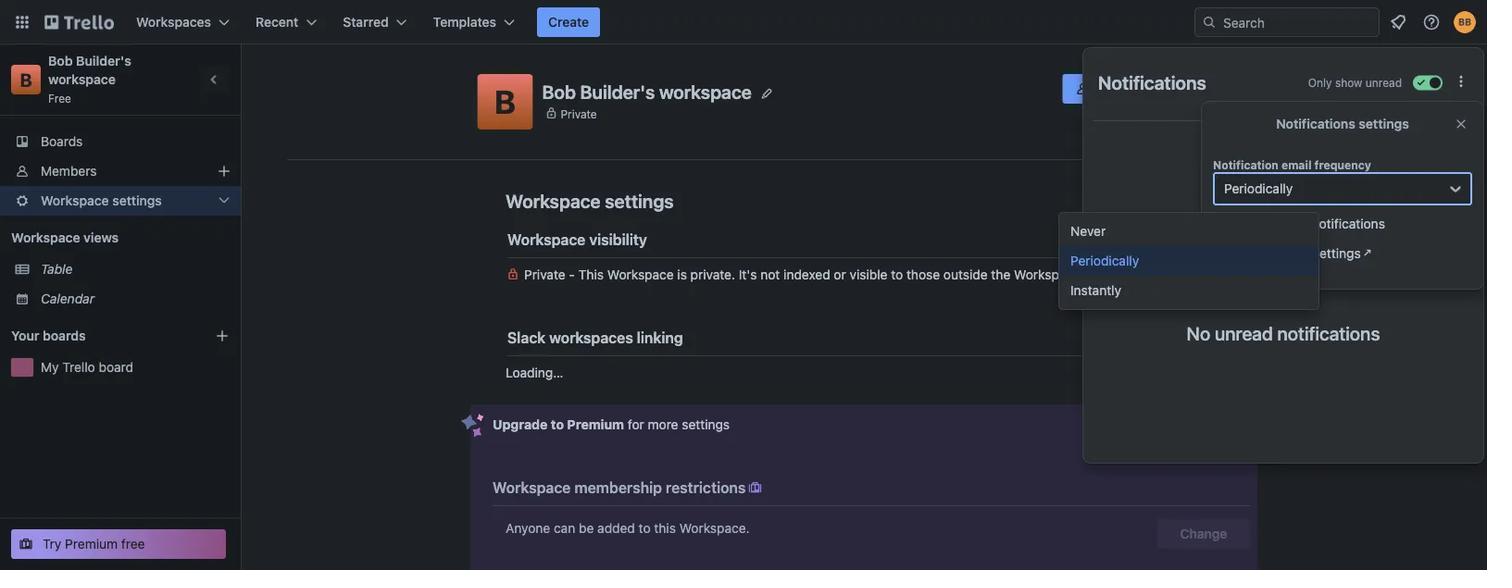 Task type: vqa. For each thing, say whether or not it's contained in the screenshot.
THE DATE
no



Task type: describe. For each thing, give the bounding box(es) containing it.
frequency
[[1314, 158, 1371, 171]]

added
[[597, 521, 635, 536]]

templates
[[433, 14, 496, 30]]

0 notifications image
[[1387, 11, 1409, 33]]

back to home image
[[44, 7, 114, 37]]

search image
[[1202, 15, 1217, 30]]

trello
[[62, 360, 95, 375]]

starred
[[343, 14, 389, 30]]

primary element
[[0, 0, 1487, 44]]

sm image inside invite workspace members "button"
[[1074, 80, 1092, 98]]

bob builder's workspace
[[542, 81, 752, 103]]

taco image
[[1234, 169, 1333, 293]]

workspace visibility
[[507, 231, 647, 249]]

free
[[121, 537, 145, 552]]

all
[[1224, 246, 1239, 261]]

calendar link
[[41, 290, 230, 308]]

my trello board
[[41, 360, 133, 375]]

workspace for bob builder's workspace free
[[48, 72, 116, 87]]

workspace views
[[11, 230, 119, 245]]

notification
[[1213, 158, 1279, 171]]

loading…
[[506, 365, 563, 381]]

more
[[648, 417, 678, 432]]

allow
[[1224, 216, 1256, 231]]

my
[[41, 360, 59, 375]]

0 vertical spatial premium
[[567, 417, 624, 432]]

anyone
[[506, 521, 550, 536]]

b button
[[477, 74, 533, 130]]

-
[[569, 267, 575, 282]]

this
[[654, 521, 676, 536]]

boards
[[43, 328, 86, 344]]

board
[[99, 360, 133, 375]]

workspace inside popup button
[[41, 193, 109, 208]]

notification
[[1243, 246, 1309, 261]]

visible
[[850, 267, 888, 282]]

email
[[1282, 158, 1312, 171]]

outside
[[944, 267, 988, 282]]

workspace settings button
[[0, 186, 241, 216]]

slack workspaces linking
[[507, 329, 683, 347]]

restrictions
[[666, 479, 746, 497]]

try
[[43, 537, 61, 552]]

bob builder's workspace free
[[48, 53, 135, 105]]

b for b button
[[495, 82, 516, 121]]

notifications for notifications
[[1098, 71, 1206, 93]]

settings down "only show unread" at top right
[[1359, 116, 1409, 131]]

2 vertical spatial to
[[639, 521, 651, 536]]

not
[[761, 267, 780, 282]]

starred button
[[332, 7, 418, 37]]

views
[[83, 230, 119, 245]]

settings right "more"
[[682, 417, 730, 432]]

0 horizontal spatial to
[[551, 417, 564, 432]]

notifications for notifications settings
[[1276, 116, 1355, 131]]

my trello board link
[[41, 358, 230, 377]]

your
[[11, 328, 39, 344]]

upgrade to premium for more settings
[[493, 417, 730, 432]]

those
[[907, 267, 940, 282]]

it's
[[739, 267, 757, 282]]

try premium free
[[43, 537, 145, 552]]

private - this workspace is private. it's not indexed or visible to those outside the workspace.
[[524, 267, 1084, 282]]

allow desktop notifications button
[[1213, 209, 1472, 239]]

workspace up table
[[11, 230, 80, 245]]

or
[[834, 267, 846, 282]]

settings down allow desktop notifications button
[[1313, 246, 1361, 261]]

workspace settings inside workspace settings popup button
[[41, 193, 162, 208]]

1 horizontal spatial workspace settings
[[506, 190, 674, 212]]

builder's for bob builder's workspace free
[[76, 53, 131, 69]]

the
[[991, 267, 1011, 282]]

create
[[548, 14, 589, 30]]

your boards
[[11, 328, 86, 344]]

notifications for allow desktop notifications
[[1312, 216, 1385, 231]]

private.
[[691, 267, 735, 282]]

your boards with 1 items element
[[11, 325, 187, 347]]

private for private
[[561, 107, 597, 120]]

allow desktop notifications
[[1224, 216, 1385, 231]]

upgrade
[[493, 417, 548, 432]]

b link
[[11, 65, 41, 94]]

workspace membership restrictions
[[493, 479, 746, 497]]

workspaces
[[136, 14, 211, 30]]

for
[[628, 417, 644, 432]]

workspace up anyone
[[493, 479, 571, 497]]

only show unread
[[1308, 76, 1402, 89]]

calendar
[[41, 291, 94, 307]]

settings up the visibility
[[605, 190, 674, 212]]

1 horizontal spatial unread
[[1366, 76, 1402, 89]]

notifications for no unread notifications
[[1277, 322, 1380, 344]]



Task type: locate. For each thing, give the bounding box(es) containing it.
change for bottommost "change" button
[[1180, 526, 1227, 542]]

1 vertical spatial notifications
[[1276, 116, 1355, 131]]

notifications inside button
[[1312, 216, 1385, 231]]

unread right no
[[1215, 322, 1273, 344]]

workspace inside "button"
[[1129, 81, 1197, 96]]

sparkle image
[[461, 414, 484, 438]]

0 horizontal spatial workspace settings
[[41, 193, 162, 208]]

b inside button
[[495, 82, 516, 121]]

0 horizontal spatial periodically
[[1070, 253, 1139, 269]]

is
[[677, 267, 687, 282]]

workspace inside bob builder's workspace free
[[48, 72, 116, 87]]

workspace down the visibility
[[607, 267, 674, 282]]

close popover image
[[1454, 117, 1469, 131]]

premium inside button
[[65, 537, 118, 552]]

workspace settings up workspace visibility
[[506, 190, 674, 212]]

1 vertical spatial builder's
[[580, 81, 655, 103]]

periodically up instantly
[[1070, 253, 1139, 269]]

invite
[[1092, 81, 1126, 96]]

0 vertical spatial to
[[891, 267, 903, 282]]

0 horizontal spatial premium
[[65, 537, 118, 552]]

private
[[561, 107, 597, 120], [524, 267, 565, 282]]

only
[[1308, 76, 1332, 89]]

boards link
[[0, 127, 241, 156]]

bob inside bob builder's workspace free
[[48, 53, 73, 69]]

periodically
[[1224, 181, 1293, 196], [1070, 253, 1139, 269]]

table
[[41, 262, 73, 277]]

2 horizontal spatial to
[[891, 267, 903, 282]]

1 vertical spatial private
[[524, 267, 565, 282]]

workspace down members
[[41, 193, 109, 208]]

create button
[[537, 7, 600, 37]]

1 horizontal spatial periodically
[[1224, 181, 1293, 196]]

all notification settings link
[[1213, 239, 1470, 269]]

membership
[[574, 479, 662, 497]]

workspaces button
[[125, 7, 241, 37]]

workspace up free
[[48, 72, 116, 87]]

recent
[[256, 14, 298, 30]]

workspace up workspace visibility
[[506, 190, 601, 212]]

all notification settings
[[1224, 246, 1361, 261]]

0 vertical spatial unread
[[1366, 76, 1402, 89]]

1 vertical spatial to
[[551, 417, 564, 432]]

1 vertical spatial bob
[[542, 81, 576, 103]]

0 horizontal spatial sm image
[[746, 479, 764, 497]]

1 vertical spatial premium
[[65, 537, 118, 552]]

recent button
[[245, 7, 328, 37]]

workspace navigation collapse icon image
[[202, 67, 228, 93]]

1 horizontal spatial workspace
[[659, 81, 752, 103]]

0 horizontal spatial bob
[[48, 53, 73, 69]]

0 vertical spatial bob
[[48, 53, 73, 69]]

desktop
[[1260, 216, 1308, 231]]

bob builder (bobbuilder40) image
[[1454, 11, 1476, 33]]

linking
[[637, 329, 683, 347]]

notifications
[[1312, 216, 1385, 231], [1277, 322, 1380, 344]]

instantly
[[1070, 283, 1121, 298]]

0 horizontal spatial workspace.
[[679, 521, 750, 536]]

to
[[891, 267, 903, 282], [551, 417, 564, 432], [639, 521, 651, 536]]

builder's down create button
[[580, 81, 655, 103]]

change
[[1199, 269, 1246, 284], [1180, 526, 1227, 542]]

workspace. down 'restrictions'
[[679, 521, 750, 536]]

settings inside popup button
[[112, 193, 162, 208]]

unread right 'show'
[[1366, 76, 1402, 89]]

be
[[579, 521, 594, 536]]

0 horizontal spatial builder's
[[76, 53, 131, 69]]

workspace right invite
[[1129, 81, 1197, 96]]

builder's inside bob builder's workspace free
[[76, 53, 131, 69]]

1 vertical spatial notifications
[[1277, 322, 1380, 344]]

notifications settings
[[1276, 116, 1409, 131]]

0 vertical spatial notifications
[[1098, 71, 1206, 93]]

builder's for bob builder's workspace
[[580, 81, 655, 103]]

bob for bob builder's workspace free
[[48, 53, 73, 69]]

1 horizontal spatial workspace.
[[1014, 267, 1084, 282]]

1 horizontal spatial to
[[639, 521, 651, 536]]

workspace settings down members link
[[41, 193, 162, 208]]

notifications down all notification settings link
[[1277, 322, 1380, 344]]

1 vertical spatial sm image
[[746, 479, 764, 497]]

0 horizontal spatial workspace
[[48, 72, 116, 87]]

templates button
[[422, 7, 526, 37]]

workspace up -
[[507, 231, 586, 249]]

sm image
[[1074, 80, 1092, 98], [746, 479, 764, 497]]

no
[[1187, 322, 1210, 344]]

invite workspace members button
[[1062, 74, 1269, 104]]

settings down members link
[[112, 193, 162, 208]]

0 vertical spatial change button
[[1188, 262, 1257, 292]]

workspace down the primary element
[[659, 81, 752, 103]]

b
[[20, 69, 32, 90], [495, 82, 516, 121]]

b left bob builder's workspace free
[[20, 69, 32, 90]]

1 vertical spatial workspace.
[[679, 521, 750, 536]]

to right upgrade
[[551, 417, 564, 432]]

unread
[[1366, 76, 1402, 89], [1215, 322, 1273, 344]]

notifications up all notification settings link
[[1312, 216, 1385, 231]]

1 horizontal spatial b
[[495, 82, 516, 121]]

bob for bob builder's workspace
[[542, 81, 576, 103]]

to left those
[[891, 267, 903, 282]]

1 vertical spatial unread
[[1215, 322, 1273, 344]]

workspace for bob builder's workspace
[[659, 81, 752, 103]]

1 vertical spatial change
[[1180, 526, 1227, 542]]

workspace
[[48, 72, 116, 87], [659, 81, 752, 103]]

notifications down 'only'
[[1276, 116, 1355, 131]]

bob
[[48, 53, 73, 69], [542, 81, 576, 103]]

bob up free
[[48, 53, 73, 69]]

members
[[1200, 81, 1258, 96]]

workspace. right the
[[1014, 267, 1084, 282]]

0 vertical spatial private
[[561, 107, 597, 120]]

to left this
[[639, 521, 651, 536]]

periodically down notification
[[1224, 181, 1293, 196]]

notifications
[[1098, 71, 1206, 93], [1276, 116, 1355, 131]]

change button
[[1188, 262, 1257, 292], [1157, 519, 1250, 549]]

b for b link
[[20, 69, 32, 90]]

0 horizontal spatial notifications
[[1098, 71, 1206, 93]]

members
[[41, 163, 97, 179]]

1 horizontal spatial bob
[[542, 81, 576, 103]]

0 vertical spatial notifications
[[1312, 216, 1385, 231]]

notification email frequency
[[1213, 158, 1371, 171]]

this
[[578, 267, 604, 282]]

1 horizontal spatial sm image
[[1074, 80, 1092, 98]]

slack
[[507, 329, 546, 347]]

workspace settings
[[506, 190, 674, 212], [41, 193, 162, 208]]

no unread notifications
[[1187, 322, 1380, 344]]

change for the top "change" button
[[1199, 269, 1246, 284]]

1 vertical spatial change button
[[1157, 519, 1250, 549]]

premium left for
[[567, 417, 624, 432]]

private left -
[[524, 267, 565, 282]]

premium right try
[[65, 537, 118, 552]]

visibility
[[589, 231, 647, 249]]

add board image
[[215, 329, 230, 344]]

1 horizontal spatial builder's
[[580, 81, 655, 103]]

workspaces
[[549, 329, 633, 347]]

1 horizontal spatial notifications
[[1276, 116, 1355, 131]]

can
[[554, 521, 575, 536]]

0 vertical spatial builder's
[[76, 53, 131, 69]]

try premium free button
[[11, 530, 226, 559]]

table link
[[41, 260, 230, 279]]

bob right b button
[[542, 81, 576, 103]]

workspace
[[1129, 81, 1197, 96], [506, 190, 601, 212], [41, 193, 109, 208], [11, 230, 80, 245], [507, 231, 586, 249], [607, 267, 674, 282], [493, 479, 571, 497]]

0 horizontal spatial unread
[[1215, 322, 1273, 344]]

private for private - this workspace is private. it's not indexed or visible to those outside the workspace.
[[524, 267, 565, 282]]

bob builder's workspace link
[[48, 53, 135, 87]]

show
[[1335, 76, 1362, 89]]

1 vertical spatial periodically
[[1070, 253, 1139, 269]]

free
[[48, 92, 71, 105]]

workspace.
[[1014, 267, 1084, 282], [679, 521, 750, 536]]

0 vertical spatial change
[[1199, 269, 1246, 284]]

open information menu image
[[1422, 13, 1441, 31]]

premium
[[567, 417, 624, 432], [65, 537, 118, 552]]

anyone can be added to this workspace.
[[506, 521, 750, 536]]

indexed
[[784, 267, 830, 282]]

Search field
[[1217, 8, 1379, 36]]

boards
[[41, 134, 83, 149]]

builder's down back to home image
[[76, 53, 131, 69]]

b down templates dropdown button
[[495, 82, 516, 121]]

0 horizontal spatial b
[[20, 69, 32, 90]]

invite workspace members
[[1092, 81, 1258, 96]]

never
[[1070, 224, 1106, 239]]

notifications down search icon
[[1098, 71, 1206, 93]]

0 vertical spatial workspace.
[[1014, 267, 1084, 282]]

private down bob builder's workspace
[[561, 107, 597, 120]]

members link
[[0, 156, 241, 186]]

0 vertical spatial sm image
[[1074, 80, 1092, 98]]

1 horizontal spatial premium
[[567, 417, 624, 432]]

0 vertical spatial periodically
[[1224, 181, 1293, 196]]



